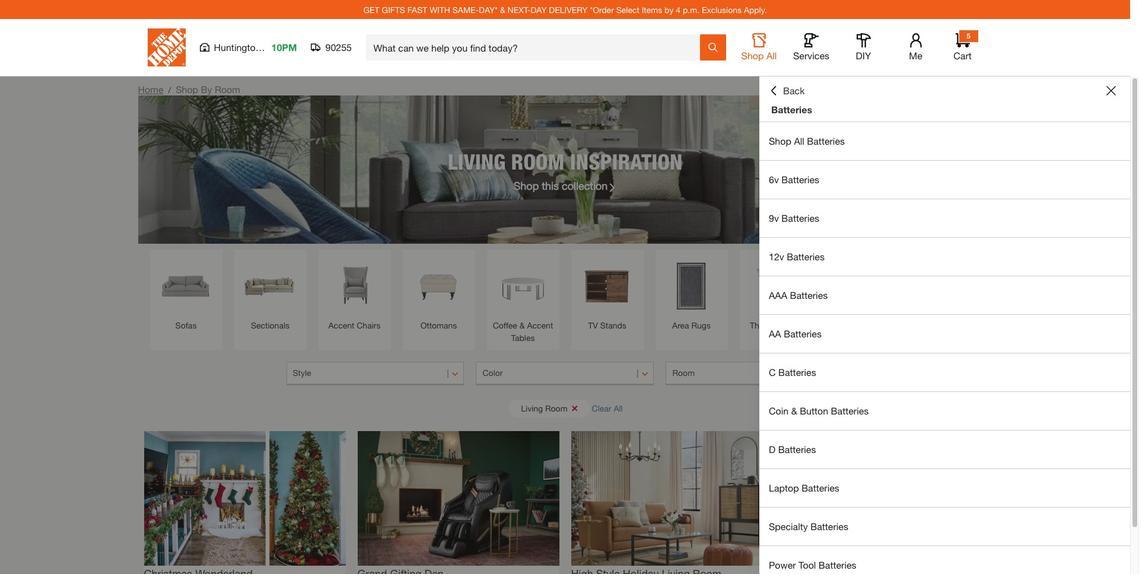 Task type: vqa. For each thing, say whether or not it's contained in the screenshot.
the "Account" Link
no



Task type: locate. For each thing, give the bounding box(es) containing it.
12v batteries link
[[760, 238, 1131, 276]]

shop inside 'button'
[[742, 50, 764, 61]]

exclusions
[[702, 4, 742, 15]]

0 horizontal spatial all
[[614, 403, 623, 413]]

curtains & drapes image
[[914, 256, 975, 316]]

batteries right 6v
[[782, 174, 820, 185]]

2 horizontal spatial all
[[794, 135, 805, 147]]

1 horizontal spatial living
[[521, 403, 543, 413]]

1 vertical spatial &
[[520, 320, 525, 331]]

batteries for 9v batteries
[[782, 212, 820, 224]]

specialty
[[769, 521, 808, 532]]

shop
[[742, 50, 764, 61], [176, 84, 198, 95], [769, 135, 792, 147], [514, 179, 539, 192]]

batteries for aa batteries
[[784, 328, 822, 339]]

huntington park
[[214, 42, 283, 53]]

living inside button
[[521, 403, 543, 413]]

clear
[[592, 403, 612, 413]]

batteries right specialty
[[811, 521, 849, 532]]

stretchy image image
[[144, 431, 346, 566], [358, 431, 559, 566], [571, 431, 773, 566], [785, 431, 987, 566]]

specialty batteries link
[[760, 508, 1131, 546]]

throw pillows link
[[746, 256, 806, 332]]

get gifts fast with same-day* & next-day delivery *order select items by 4 p.m. exclusions apply.
[[363, 4, 767, 15]]

throw blankets image
[[830, 256, 891, 316]]

batteries right the 'aa'
[[784, 328, 822, 339]]

tv stands link
[[577, 256, 638, 332]]

button
[[800, 405, 829, 417]]

living room button
[[509, 400, 590, 418]]

shop for shop this collection
[[514, 179, 539, 192]]

shop up 6v
[[769, 135, 792, 147]]

shop all button
[[740, 33, 778, 62]]

diy button
[[845, 33, 883, 62]]

huntington
[[214, 42, 261, 53]]

sofas image
[[156, 256, 216, 316]]

c batteries link
[[760, 354, 1131, 392]]

tv
[[588, 320, 598, 331]]

0 horizontal spatial living
[[448, 149, 506, 174]]

accent up tables
[[527, 320, 553, 331]]

p.m.
[[683, 4, 700, 15]]

all inside "link"
[[794, 135, 805, 147]]

1 horizontal spatial accent
[[527, 320, 553, 331]]

2 horizontal spatial &
[[792, 405, 798, 417]]

all inside 'button'
[[767, 50, 777, 61]]

6v batteries link
[[760, 161, 1131, 199]]

all up back button at the right of page
[[767, 50, 777, 61]]

collection
[[562, 179, 608, 192]]

batteries right 12v
[[787, 251, 825, 262]]

1 vertical spatial living
[[521, 403, 543, 413]]

coin & button batteries
[[769, 405, 869, 417]]

& for coin & button batteries
[[792, 405, 798, 417]]

coffee & accent tables image
[[493, 256, 553, 316]]

shop down apply.
[[742, 50, 764, 61]]

room button
[[666, 362, 844, 386]]

power tool batteries link
[[760, 547, 1131, 575]]

& inside coffee & accent tables
[[520, 320, 525, 331]]

room
[[215, 84, 240, 95], [511, 149, 565, 174], [673, 368, 695, 378], [545, 403, 568, 413]]

all for clear all
[[614, 403, 623, 413]]

services
[[794, 50, 830, 61]]

What can we help you find today? search field
[[374, 35, 699, 60]]

this
[[542, 179, 559, 192]]

& for coffee & accent tables
[[520, 320, 525, 331]]

shop all batteries
[[769, 135, 845, 147]]

batteries for laptop batteries
[[802, 483, 840, 494]]

& up tables
[[520, 320, 525, 331]]

0 vertical spatial living
[[448, 149, 506, 174]]

& right day*
[[500, 4, 506, 15]]

style
[[293, 368, 311, 378]]

aaa batteries
[[769, 290, 828, 301]]

coin
[[769, 405, 789, 417]]

1 horizontal spatial all
[[767, 50, 777, 61]]

cart 5
[[954, 31, 972, 61]]

accent chairs
[[329, 320, 381, 331]]

menu containing shop all batteries
[[760, 122, 1131, 575]]

batteries right 9v
[[782, 212, 820, 224]]

batteries down back
[[772, 104, 813, 115]]

all for shop all batteries
[[794, 135, 805, 147]]

1 vertical spatial all
[[794, 135, 805, 147]]

accent
[[329, 320, 355, 331], [527, 320, 553, 331]]

aa batteries link
[[760, 315, 1131, 353]]

shop left the "this"
[[514, 179, 539, 192]]

batteries
[[772, 104, 813, 115], [807, 135, 845, 147], [782, 174, 820, 185], [782, 212, 820, 224], [787, 251, 825, 262], [790, 290, 828, 301], [784, 328, 822, 339], [779, 367, 817, 378], [831, 405, 869, 417], [779, 444, 816, 455], [802, 483, 840, 494], [811, 521, 849, 532], [819, 560, 857, 571]]

me button
[[897, 33, 935, 62]]

by
[[201, 84, 212, 95]]

drawer close image
[[1107, 86, 1116, 96]]

coin & button batteries link
[[760, 392, 1131, 430]]

90255
[[326, 42, 352, 53]]

power
[[769, 560, 796, 571]]

all up 6v batteries
[[794, 135, 805, 147]]

batteries right the tool
[[819, 560, 857, 571]]

&
[[500, 4, 506, 15], [520, 320, 525, 331], [792, 405, 798, 417]]

throw
[[750, 320, 773, 331]]

fast
[[408, 4, 427, 15]]

living for living room inspiration
[[448, 149, 506, 174]]

0 horizontal spatial accent
[[329, 320, 355, 331]]

batteries right aaa
[[790, 290, 828, 301]]

inspiration
[[570, 149, 683, 174]]

shop for shop all
[[742, 50, 764, 61]]

cart
[[954, 50, 972, 61]]

shop inside "link"
[[769, 135, 792, 147]]

ottomans link
[[409, 256, 469, 332]]

batteries right d
[[779, 444, 816, 455]]

batteries for 6v batteries
[[782, 174, 820, 185]]

all right clear
[[614, 403, 623, 413]]

home
[[138, 84, 164, 95]]

stands
[[600, 320, 627, 331]]

all
[[767, 50, 777, 61], [794, 135, 805, 147], [614, 403, 623, 413]]

shop for shop all batteries
[[769, 135, 792, 147]]

2 vertical spatial all
[[614, 403, 623, 413]]

accent chairs link
[[324, 256, 385, 332]]

throw pillows
[[750, 320, 802, 331]]

4
[[676, 4, 681, 15]]

all inside button
[[614, 403, 623, 413]]

menu
[[760, 122, 1131, 575]]

accent left chairs
[[329, 320, 355, 331]]

items
[[642, 4, 662, 15]]

sofas
[[175, 320, 197, 331]]

living room
[[521, 403, 568, 413]]

0 vertical spatial &
[[500, 4, 506, 15]]

batteries right laptop
[[802, 483, 840, 494]]

living room inspiration
[[448, 149, 683, 174]]

shop this collection
[[514, 179, 608, 192]]

1 horizontal spatial &
[[520, 320, 525, 331]]

2 vertical spatial &
[[792, 405, 798, 417]]

2 accent from the left
[[527, 320, 553, 331]]

coffee
[[493, 320, 517, 331]]

batteries right c
[[779, 367, 817, 378]]

10pm
[[272, 42, 297, 53]]

diy
[[856, 50, 872, 61]]

room up the "this"
[[511, 149, 565, 174]]

clear all
[[592, 403, 623, 413]]

6v batteries
[[769, 174, 820, 185]]

day*
[[479, 4, 498, 15]]

sofas link
[[156, 256, 216, 332]]

0 vertical spatial all
[[767, 50, 777, 61]]

& right the coin
[[792, 405, 798, 417]]

0 horizontal spatial &
[[500, 4, 506, 15]]



Task type: describe. For each thing, give the bounding box(es) containing it.
color
[[483, 368, 503, 378]]

1 stretchy image image from the left
[[144, 431, 346, 566]]

specialty batteries
[[769, 521, 849, 532]]

color button
[[476, 362, 654, 386]]

batteries for c batteries
[[779, 367, 817, 378]]

back
[[783, 85, 805, 96]]

4 stretchy image image from the left
[[785, 431, 987, 566]]

aaa batteries link
[[760, 277, 1131, 315]]

aaa
[[769, 290, 788, 301]]

area
[[673, 320, 689, 331]]

12v batteries
[[769, 251, 825, 262]]

the home depot logo image
[[147, 28, 185, 66]]

tv stands
[[588, 320, 627, 331]]

back button
[[769, 85, 805, 97]]

sectionals
[[251, 320, 290, 331]]

select
[[616, 4, 640, 15]]

9v
[[769, 212, 779, 224]]

home / shop by room
[[138, 84, 240, 95]]

living for living room
[[521, 403, 543, 413]]

shop right /
[[176, 84, 198, 95]]

next-
[[508, 4, 531, 15]]

sectionals image
[[240, 256, 301, 316]]

accent chairs image
[[324, 256, 385, 316]]

d batteries
[[769, 444, 816, 455]]

coffee & accent tables link
[[493, 256, 553, 344]]

12v
[[769, 251, 785, 262]]

area rugs image
[[661, 256, 722, 316]]

5
[[967, 31, 971, 40]]

style button
[[286, 362, 464, 386]]

shop this collection link
[[514, 178, 617, 194]]

9v batteries
[[769, 212, 820, 224]]

room right by
[[215, 84, 240, 95]]

chairs
[[357, 320, 381, 331]]

1 accent from the left
[[329, 320, 355, 331]]

batteries up 6v batteries
[[807, 135, 845, 147]]

*order
[[590, 4, 614, 15]]

sectionals link
[[240, 256, 301, 332]]

day
[[531, 4, 547, 15]]

me
[[909, 50, 923, 61]]

d batteries link
[[760, 431, 1131, 469]]

same-
[[453, 4, 479, 15]]

park
[[264, 42, 283, 53]]

batteries for d batteries
[[779, 444, 816, 455]]

home link
[[138, 84, 164, 95]]

ottomans image
[[409, 256, 469, 316]]

ottomans
[[421, 320, 457, 331]]

gifts
[[382, 4, 405, 15]]

tool
[[799, 560, 816, 571]]

services button
[[793, 33, 831, 62]]

accent inside coffee & accent tables
[[527, 320, 553, 331]]

6v
[[769, 174, 779, 185]]

pillows
[[776, 320, 802, 331]]

get
[[363, 4, 380, 15]]

with
[[430, 4, 450, 15]]

room down area
[[673, 368, 695, 378]]

tv stands image
[[577, 256, 638, 316]]

d
[[769, 444, 776, 455]]

c
[[769, 367, 776, 378]]

2 stretchy image image from the left
[[358, 431, 559, 566]]

clear all button
[[592, 398, 623, 420]]

aa batteries
[[769, 328, 822, 339]]

laptop batteries link
[[760, 469, 1131, 507]]

by
[[665, 4, 674, 15]]

area rugs
[[673, 320, 711, 331]]

throw pillows image
[[746, 256, 806, 316]]

laptop batteries
[[769, 483, 840, 494]]

shop all
[[742, 50, 777, 61]]

shop all batteries link
[[760, 122, 1131, 160]]

batteries for aaa batteries
[[790, 290, 828, 301]]

apply.
[[744, 4, 767, 15]]

room down color button
[[545, 403, 568, 413]]

batteries for specialty batteries
[[811, 521, 849, 532]]

feedback link image
[[1124, 201, 1140, 265]]

c batteries
[[769, 367, 817, 378]]

coffee & accent tables
[[493, 320, 553, 343]]

power tool batteries
[[769, 560, 857, 571]]

all for shop all
[[767, 50, 777, 61]]

3 stretchy image image from the left
[[571, 431, 773, 566]]

batteries for 12v batteries
[[787, 251, 825, 262]]

/
[[168, 85, 171, 95]]

aa
[[769, 328, 782, 339]]

batteries right button
[[831, 405, 869, 417]]



